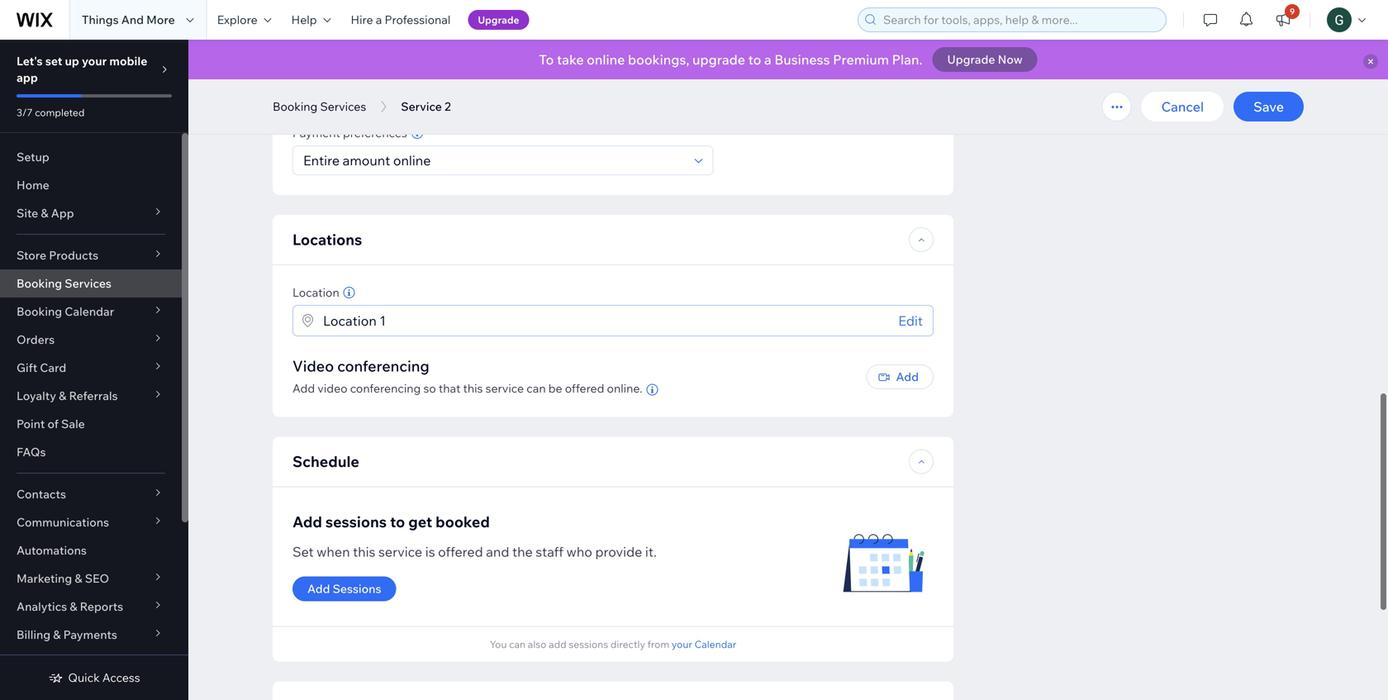 Task type: locate. For each thing, give the bounding box(es) containing it.
& left seo
[[75, 571, 82, 586]]

0 vertical spatial this
[[463, 381, 483, 396]]

automations
[[17, 543, 87, 558]]

0 horizontal spatial calendar
[[65, 304, 114, 319]]

this right that on the bottom left
[[463, 381, 483, 396]]

0 vertical spatial booking
[[273, 99, 318, 114]]

booking services for booking services 'button'
[[273, 99, 366, 114]]

1 vertical spatial location
[[323, 312, 377, 329]]

2 vertical spatial booking
[[17, 304, 62, 319]]

service
[[486, 381, 524, 396], [379, 544, 423, 560]]

1 horizontal spatial service
[[486, 381, 524, 396]]

conferencing down video conferencing
[[350, 381, 421, 396]]

1 vertical spatial booking
[[17, 276, 62, 291]]

&
[[41, 206, 48, 220], [59, 389, 66, 403], [75, 571, 82, 586], [70, 599, 77, 614], [53, 627, 61, 642]]

it.
[[646, 544, 657, 560]]

add for add sessions
[[307, 582, 330, 596]]

1 horizontal spatial services
[[320, 99, 366, 114]]

0 vertical spatial conferencing
[[337, 357, 430, 375]]

calendar
[[65, 304, 114, 319], [695, 638, 737, 651]]

online.
[[607, 381, 643, 396]]

booking services for booking services link
[[17, 276, 111, 291]]

add inside add button
[[896, 369, 919, 384]]

home
[[17, 178, 49, 192]]

0 vertical spatial booking services
[[273, 99, 366, 114]]

booking services up booking calendar
[[17, 276, 111, 291]]

orders button
[[0, 326, 182, 354]]

0 horizontal spatial upgrade
[[478, 14, 520, 26]]

upgrade left now
[[948, 52, 996, 67]]

0 vertical spatial services
[[320, 99, 366, 114]]

preferences
[[343, 126, 407, 140]]

0 horizontal spatial sessions
[[326, 513, 387, 531]]

1 vertical spatial upgrade
[[948, 52, 996, 67]]

add sessions button
[[293, 577, 396, 601]]

online
[[587, 51, 625, 68]]

location up location 1
[[293, 285, 339, 300]]

services
[[320, 99, 366, 114], [65, 276, 111, 291]]

add
[[549, 638, 567, 651]]

loyalty & referrals
[[17, 389, 118, 403]]

home link
[[0, 171, 182, 199]]

0 horizontal spatial a
[[376, 12, 382, 27]]

service left be
[[486, 381, 524, 396]]

premium
[[833, 51, 889, 68]]

can left be
[[527, 381, 546, 396]]

add down video
[[293, 381, 315, 396]]

1 horizontal spatial booking services
[[273, 99, 366, 114]]

point of sale link
[[0, 410, 182, 438]]

add left sessions
[[307, 582, 330, 596]]

faqs link
[[0, 438, 182, 466]]

business
[[775, 51, 830, 68]]

add inside add sessions button
[[307, 582, 330, 596]]

& right loyalty
[[59, 389, 66, 403]]

booking services inside 'button'
[[273, 99, 366, 114]]

& right site
[[41, 206, 48, 220]]

0 horizontal spatial services
[[65, 276, 111, 291]]

upgrade inside "alert"
[[948, 52, 996, 67]]

your
[[82, 54, 107, 68], [672, 638, 693, 651]]

1 vertical spatial to
[[390, 513, 405, 531]]

sessions up when
[[326, 513, 387, 531]]

upgrade
[[478, 14, 520, 26], [948, 52, 996, 67]]

this
[[463, 381, 483, 396], [353, 544, 376, 560]]

0 horizontal spatial your
[[82, 54, 107, 68]]

1 vertical spatial a
[[765, 51, 772, 68]]

1 vertical spatial booking services
[[17, 276, 111, 291]]

upgrade for upgrade
[[478, 14, 520, 26]]

to left get
[[390, 513, 405, 531]]

& for billing
[[53, 627, 61, 642]]

sessions right "add"
[[569, 638, 609, 651]]

0 horizontal spatial can
[[509, 638, 526, 651]]

explore
[[217, 12, 258, 27]]

add for add sessions to get booked
[[293, 513, 322, 531]]

calendar down booking services link
[[65, 304, 114, 319]]

can right you
[[509, 638, 526, 651]]

to
[[539, 51, 554, 68]]

location for location
[[293, 285, 339, 300]]

add down edit
[[896, 369, 919, 384]]

& inside popup button
[[41, 206, 48, 220]]

automations link
[[0, 536, 182, 565]]

communications
[[17, 515, 109, 529]]

add
[[896, 369, 919, 384], [293, 381, 315, 396], [293, 513, 322, 531], [307, 582, 330, 596]]

services up the payment preferences
[[320, 99, 366, 114]]

location 1
[[323, 312, 386, 329]]

staff
[[536, 544, 564, 560]]

cancel
[[1162, 98, 1204, 115]]

0 vertical spatial service
[[486, 381, 524, 396]]

calendar right the from
[[695, 638, 737, 651]]

1 vertical spatial calendar
[[695, 638, 737, 651]]

booking for booking services 'button'
[[273, 99, 318, 114]]

None field
[[298, 77, 524, 105]]

3/7 completed
[[17, 106, 85, 119]]

quick access
[[68, 670, 140, 685]]

to right upgrade
[[749, 51, 762, 68]]

conferencing down 1 at the left
[[337, 357, 430, 375]]

referrals
[[69, 389, 118, 403]]

from
[[648, 638, 670, 651]]

booking inside 'button'
[[273, 99, 318, 114]]

your right up
[[82, 54, 107, 68]]

set
[[293, 544, 314, 560]]

more
[[146, 12, 175, 27]]

& left reports
[[70, 599, 77, 614]]

bookings,
[[628, 51, 690, 68]]

1 horizontal spatial upgrade
[[948, 52, 996, 67]]

1 vertical spatial service
[[379, 544, 423, 560]]

add up set
[[293, 513, 322, 531]]

location
[[293, 285, 339, 300], [323, 312, 377, 329]]

1 horizontal spatial your
[[672, 638, 693, 651]]

and
[[486, 544, 510, 560]]

to take online bookings, upgrade to a business premium plan. alert
[[188, 40, 1389, 79]]

point of sale
[[17, 417, 85, 431]]

marketing & seo
[[17, 571, 109, 586]]

0 vertical spatial location
[[293, 285, 339, 300]]

booking services inside sidebar element
[[17, 276, 111, 291]]

contacts
[[17, 487, 66, 501]]

& for marketing
[[75, 571, 82, 586]]

& right billing
[[53, 627, 61, 642]]

0 vertical spatial calendar
[[65, 304, 114, 319]]

analytics & reports
[[17, 599, 123, 614]]

booking services up payment at the left top of the page
[[273, 99, 366, 114]]

1 horizontal spatial to
[[749, 51, 762, 68]]

can
[[527, 381, 546, 396], [509, 638, 526, 651]]

to inside "alert"
[[749, 51, 762, 68]]

offered right be
[[565, 381, 605, 396]]

this right when
[[353, 544, 376, 560]]

faqs
[[17, 445, 46, 459]]

hire a professional link
[[341, 0, 461, 40]]

9
[[1290, 6, 1295, 17]]

payment preferences
[[293, 126, 407, 140]]

1 horizontal spatial can
[[527, 381, 546, 396]]

app
[[51, 206, 74, 220]]

0 vertical spatial your
[[82, 54, 107, 68]]

add for add video conferencing so that this service can be offered online.
[[293, 381, 315, 396]]

service 2
[[401, 99, 451, 114]]

0 horizontal spatial service
[[379, 544, 423, 560]]

also
[[528, 638, 547, 651]]

payments
[[63, 627, 117, 642]]

to take online bookings, upgrade to a business premium plan.
[[539, 51, 923, 68]]

conferencing
[[337, 357, 430, 375], [350, 381, 421, 396]]

setup
[[17, 150, 49, 164]]

0 vertical spatial sessions
[[326, 513, 387, 531]]

booking calendar button
[[0, 298, 182, 326]]

billing & payments
[[17, 627, 117, 642]]

Payment preferences field
[[298, 146, 690, 174]]

0 horizontal spatial to
[[390, 513, 405, 531]]

a right hire
[[376, 12, 382, 27]]

0 vertical spatial to
[[749, 51, 762, 68]]

contacts button
[[0, 480, 182, 508]]

of
[[47, 417, 59, 431]]

save button
[[1234, 92, 1304, 122]]

9 button
[[1266, 0, 1302, 40]]

when
[[317, 544, 350, 560]]

a inside "alert"
[[765, 51, 772, 68]]

booking up orders
[[17, 304, 62, 319]]

services inside 'button'
[[320, 99, 366, 114]]

location left 1 at the left
[[323, 312, 377, 329]]

communications button
[[0, 508, 182, 536]]

e.g., 150 text field
[[587, 77, 690, 105]]

booking down store
[[17, 276, 62, 291]]

0 horizontal spatial booking services
[[17, 276, 111, 291]]

booking up payment at the left top of the page
[[273, 99, 318, 114]]

0 horizontal spatial offered
[[438, 544, 483, 560]]

1 vertical spatial sessions
[[569, 638, 609, 651]]

services down store products popup button
[[65, 276, 111, 291]]

1 vertical spatial services
[[65, 276, 111, 291]]

0 vertical spatial upgrade
[[478, 14, 520, 26]]

1 horizontal spatial this
[[463, 381, 483, 396]]

booking services link
[[0, 269, 182, 298]]

your right the from
[[672, 638, 693, 651]]

0 horizontal spatial this
[[353, 544, 376, 560]]

a left business
[[765, 51, 772, 68]]

plan.
[[892, 51, 923, 68]]

offered down booked
[[438, 544, 483, 560]]

provide
[[596, 544, 643, 560]]

services inside sidebar element
[[65, 276, 111, 291]]

Search for tools, apps, help & more... field
[[879, 8, 1161, 31]]

video conferencing
[[293, 357, 430, 375]]

0 vertical spatial offered
[[565, 381, 605, 396]]

1 horizontal spatial a
[[765, 51, 772, 68]]

upgrade right professional
[[478, 14, 520, 26]]

0 vertical spatial can
[[527, 381, 546, 396]]

booking inside dropdown button
[[17, 304, 62, 319]]

products
[[49, 248, 99, 262]]

1 vertical spatial conferencing
[[350, 381, 421, 396]]

booking for booking services link
[[17, 276, 62, 291]]

service left is
[[379, 544, 423, 560]]

& inside "popup button"
[[53, 627, 61, 642]]



Task type: describe. For each thing, give the bounding box(es) containing it.
hire
[[351, 12, 373, 27]]

booking for 'booking calendar' dropdown button
[[17, 304, 62, 319]]

things and more
[[82, 12, 175, 27]]

loyalty
[[17, 389, 56, 403]]

and
[[121, 12, 144, 27]]

calendar inside dropdown button
[[65, 304, 114, 319]]

1 horizontal spatial sessions
[[569, 638, 609, 651]]

loyalty & referrals button
[[0, 382, 182, 410]]

orders
[[17, 332, 55, 347]]

gift card button
[[0, 354, 182, 382]]

cancel button
[[1142, 92, 1224, 122]]

save
[[1254, 98, 1285, 115]]

1
[[380, 312, 386, 329]]

location for location 1
[[323, 312, 377, 329]]

your inside let's set up your mobile app
[[82, 54, 107, 68]]

0 vertical spatial a
[[376, 12, 382, 27]]

booking services button
[[265, 94, 375, 119]]

billing & payments button
[[0, 621, 182, 649]]

booking calendar
[[17, 304, 114, 319]]

schedule
[[293, 452, 359, 471]]

site
[[17, 206, 38, 220]]

1 vertical spatial your
[[672, 638, 693, 651]]

upgrade
[[693, 51, 746, 68]]

store products
[[17, 248, 99, 262]]

edit
[[899, 312, 923, 329]]

take
[[557, 51, 584, 68]]

upgrade now
[[948, 52, 1023, 67]]

let's
[[17, 54, 43, 68]]

card
[[40, 360, 66, 375]]

& for loyalty
[[59, 389, 66, 403]]

up
[[65, 54, 79, 68]]

marketing
[[17, 571, 72, 586]]

set when this service is offered and the staff who provide it.
[[293, 544, 657, 560]]

analytics & reports button
[[0, 593, 182, 621]]

booked
[[436, 513, 490, 531]]

be
[[549, 381, 563, 396]]

the
[[512, 544, 533, 560]]

store
[[17, 248, 46, 262]]

payment
[[293, 126, 340, 140]]

billing
[[17, 627, 51, 642]]

seo
[[85, 571, 109, 586]]

professional
[[385, 12, 451, 27]]

sidebar element
[[0, 40, 188, 700]]

& for analytics
[[70, 599, 77, 614]]

is
[[425, 544, 435, 560]]

video
[[318, 381, 348, 396]]

services for booking services 'button'
[[320, 99, 366, 114]]

help button
[[282, 0, 341, 40]]

help
[[291, 12, 317, 27]]

upgrade button
[[468, 10, 529, 30]]

store products button
[[0, 241, 182, 269]]

now
[[998, 52, 1023, 67]]

site & app
[[17, 206, 74, 220]]

completed
[[35, 106, 85, 119]]

services for booking services link
[[65, 276, 111, 291]]

add button
[[867, 364, 934, 389]]

so
[[424, 381, 436, 396]]

gift
[[17, 360, 37, 375]]

setup link
[[0, 143, 182, 171]]

upgrade now button
[[933, 47, 1038, 72]]

1 vertical spatial offered
[[438, 544, 483, 560]]

3/7
[[17, 106, 33, 119]]

add for add
[[896, 369, 919, 384]]

mobile
[[109, 54, 147, 68]]

analytics
[[17, 599, 67, 614]]

& for site
[[41, 206, 48, 220]]

things
[[82, 12, 119, 27]]

1 vertical spatial can
[[509, 638, 526, 651]]

you
[[490, 638, 507, 651]]

you can also add sessions directly from your calendar
[[490, 638, 737, 651]]

gift card
[[17, 360, 66, 375]]

point
[[17, 417, 45, 431]]

1 vertical spatial this
[[353, 544, 376, 560]]

1 horizontal spatial offered
[[565, 381, 605, 396]]

let's set up your mobile app
[[17, 54, 147, 85]]

set
[[45, 54, 62, 68]]

directly
[[611, 638, 646, 651]]

add video conferencing so that this service can be offered online.
[[293, 381, 643, 396]]

upgrade for upgrade now
[[948, 52, 996, 67]]

service
[[401, 99, 442, 114]]

sessions
[[333, 582, 381, 596]]

marketing & seo button
[[0, 565, 182, 593]]

1 horizontal spatial calendar
[[695, 638, 737, 651]]

locations
[[293, 230, 362, 249]]

add sessions
[[307, 582, 381, 596]]

add sessions to get booked
[[293, 513, 490, 531]]

sale
[[61, 417, 85, 431]]

service 2 button
[[393, 94, 459, 119]]

2
[[445, 99, 451, 114]]



